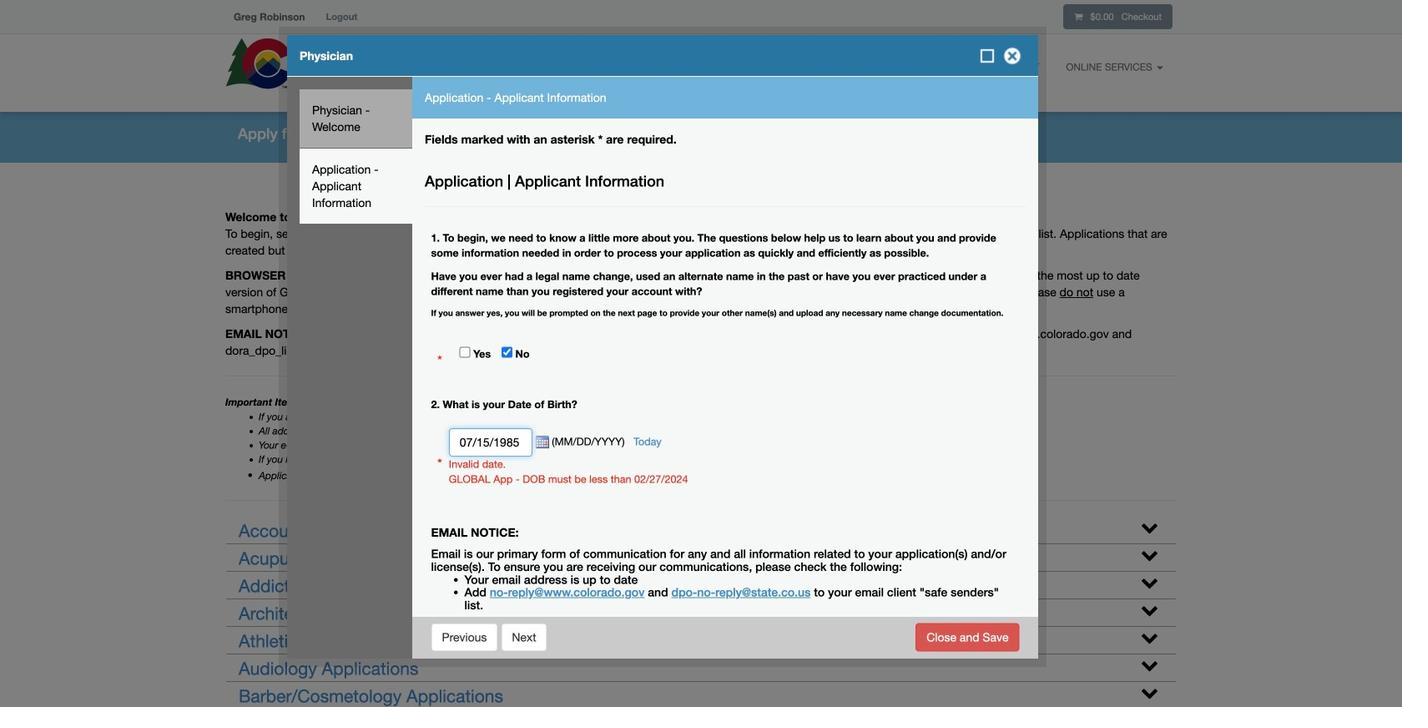 Task type: describe. For each thing, give the bounding box(es) containing it.
maximize/minimize image
[[979, 48, 996, 64]]

close window image
[[999, 43, 1026, 69]]



Task type: locate. For each thing, give the bounding box(es) containing it.
None checkbox
[[460, 347, 470, 358], [502, 347, 512, 358], [460, 347, 470, 358], [502, 347, 512, 358]]

None text field
[[449, 428, 533, 457]]

None button
[[431, 623, 498, 652], [501, 623, 547, 652], [916, 623, 1020, 652], [431, 623, 498, 652], [501, 623, 547, 652], [916, 623, 1020, 652]]

None image field
[[533, 436, 549, 449]]



